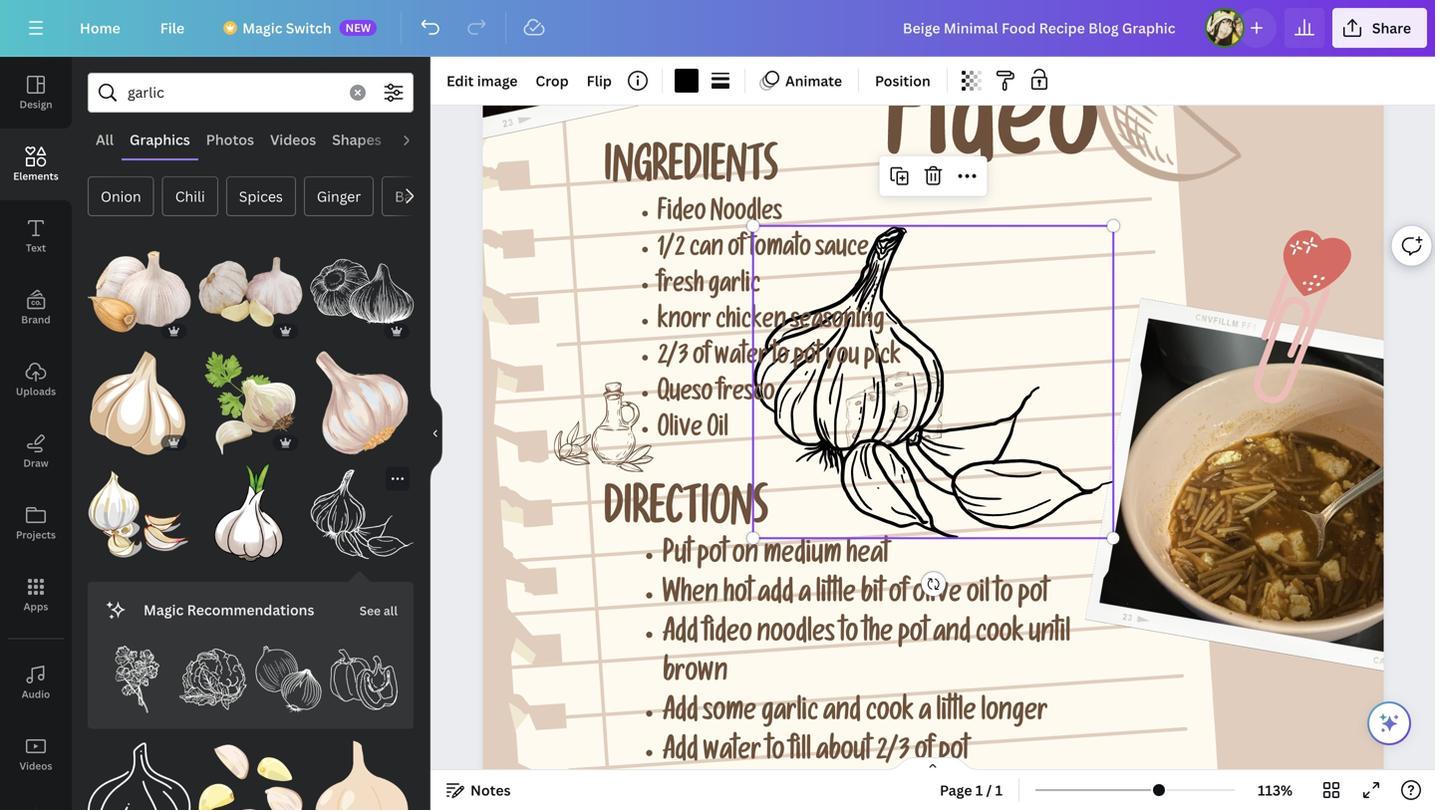 Task type: vqa. For each thing, say whether or not it's contained in the screenshot.
Graphics
yes



Task type: locate. For each thing, give the bounding box(es) containing it.
pot
[[794, 346, 821, 373], [697, 543, 728, 572], [1018, 582, 1049, 612], [898, 622, 928, 651], [939, 740, 969, 769]]

position button
[[867, 65, 939, 97]]

audio button up basil button
[[390, 121, 445, 158]]

1 right the /
[[995, 781, 1003, 800]]

of up queso
[[693, 346, 710, 373]]

of
[[728, 238, 745, 265], [693, 346, 710, 373], [889, 582, 908, 612], [915, 740, 934, 769]]

Search elements search field
[[128, 74, 338, 112]]

0 horizontal spatial 1
[[976, 781, 983, 800]]

shapes
[[332, 130, 382, 149]]

a
[[799, 582, 811, 612], [919, 701, 932, 730]]

heat
[[846, 543, 889, 572]]

olive oil hand drawn image
[[554, 382, 654, 472]]

0 vertical spatial 2/3
[[658, 346, 689, 373]]

cook inside add fideo noodles to the pot and cook until brown
[[976, 622, 1024, 651]]

1 vertical spatial fideo
[[658, 202, 706, 229]]

0 vertical spatial videos
[[270, 130, 316, 149]]

add inside add fideo noodles to the pot and cook until brown
[[663, 622, 698, 651]]

longer
[[981, 701, 1048, 730]]

1 vertical spatial 2/3
[[876, 740, 910, 769]]

pot up until
[[1018, 582, 1049, 612]]

2 vertical spatial add
[[663, 740, 698, 769]]

of right can
[[728, 238, 745, 265]]

1
[[976, 781, 983, 800], [995, 781, 1003, 800]]

fresh and peeled garlic cloves image
[[199, 741, 302, 810]]

1 horizontal spatial magic
[[242, 18, 283, 37]]

ginger
[[317, 187, 361, 206]]

position
[[875, 71, 931, 90]]

pot right the in the right bottom of the page
[[898, 622, 928, 651]]

a right add on the right bottom of the page
[[799, 582, 811, 612]]

audio down apps
[[22, 688, 50, 701]]

garlic bulb and cloves image
[[88, 463, 191, 566]]

graphics button
[[122, 121, 198, 158]]

oil
[[967, 582, 990, 612]]

2/3
[[658, 346, 689, 373], [876, 740, 910, 769]]

#000000 image
[[675, 69, 699, 93]]

1 vertical spatial water
[[703, 740, 762, 769]]

magic left the recommendations
[[144, 601, 184, 620]]

1 horizontal spatial cook
[[976, 622, 1024, 651]]

cook up about
[[866, 701, 914, 730]]

1 horizontal spatial a
[[919, 701, 932, 730]]

uploads button
[[0, 344, 72, 416]]

pick
[[864, 346, 901, 373]]

little
[[816, 582, 856, 612], [937, 701, 976, 730]]

sauce
[[816, 238, 869, 265]]

cook down oil
[[976, 622, 1024, 651]]

0 vertical spatial cook
[[976, 622, 1024, 651]]

fideo for fideo noodles 1/2 can of tomato sauce
[[658, 202, 706, 229]]

flat cartoon garlic image
[[88, 352, 191, 455]]

0 horizontal spatial fideo
[[658, 202, 706, 229]]

to left fill
[[766, 740, 785, 769]]

to down chicken
[[772, 346, 789, 373]]

1 horizontal spatial fideo
[[886, 78, 1099, 196]]

2/3 down knorr
[[658, 346, 689, 373]]

0 horizontal spatial audio
[[22, 688, 50, 701]]

0 horizontal spatial 2/3
[[658, 346, 689, 373]]

0 vertical spatial magic
[[242, 18, 283, 37]]

1 horizontal spatial and
[[933, 622, 971, 651]]

pot inside add fideo noodles to the pot and cook until brown
[[898, 622, 928, 651]]

1 add from the top
[[663, 622, 698, 651]]

edit image button
[[439, 65, 526, 97]]

0 horizontal spatial videos
[[19, 760, 52, 773]]

to left the in the right bottom of the page
[[840, 622, 858, 651]]

113%
[[1258, 781, 1293, 800]]

1 vertical spatial add
[[663, 701, 698, 730]]

chili
[[175, 187, 205, 206]]

see all button
[[358, 590, 400, 630]]

knorr
[[658, 310, 711, 337]]

1 vertical spatial little
[[937, 701, 976, 730]]

0 horizontal spatial magic
[[144, 601, 184, 620]]

magic inside main 'menu bar'
[[242, 18, 283, 37]]

edit
[[447, 71, 474, 90]]

page 1 / 1
[[940, 781, 1003, 800]]

group
[[88, 240, 191, 344], [199, 240, 302, 344], [310, 240, 414, 344], [88, 340, 191, 455], [199, 340, 302, 455], [310, 340, 414, 455], [88, 451, 191, 566], [199, 451, 302, 566], [310, 463, 414, 566], [104, 634, 171, 713], [179, 634, 247, 713], [330, 634, 398, 713], [199, 741, 302, 810], [310, 741, 414, 810]]

garlic up chicken
[[709, 274, 761, 301]]

crop button
[[528, 65, 577, 97]]

1 1 from the left
[[976, 781, 983, 800]]

hide image
[[430, 386, 443, 481]]

graphics
[[130, 130, 190, 149]]

videos button
[[262, 121, 324, 158], [0, 719, 72, 790]]

1 vertical spatial cook
[[866, 701, 914, 730]]

garlic line filled icon image
[[199, 463, 302, 566]]

0 vertical spatial water
[[715, 346, 768, 373]]

water down some
[[703, 740, 762, 769]]

0 vertical spatial add
[[663, 622, 698, 651]]

design
[[19, 98, 52, 111]]

0 vertical spatial audio button
[[390, 121, 445, 158]]

0 horizontal spatial videos button
[[0, 719, 72, 790]]

3 add from the top
[[663, 740, 698, 769]]

1 vertical spatial garlic
[[762, 701, 819, 730]]

0 vertical spatial little
[[816, 582, 856, 612]]

switch
[[286, 18, 332, 37]]

fresh garlic
[[658, 274, 761, 301]]

fideo inside fideo noodles 1/2 can of tomato sauce
[[658, 202, 706, 229]]

can
[[690, 238, 724, 265]]

design button
[[0, 57, 72, 129]]

little left the bit
[[816, 582, 856, 612]]

notes button
[[439, 775, 519, 806]]

home link
[[64, 8, 136, 48]]

water inside knorr chicken seasoning 2/3 of water to pot you pick queso fresco olive oil
[[715, 346, 768, 373]]

of right the bit
[[889, 582, 908, 612]]

2/3 right about
[[876, 740, 910, 769]]

add for add fideo noodles to the pot and cook until brown
[[663, 622, 698, 651]]

1 horizontal spatial videos button
[[262, 121, 324, 158]]

1 vertical spatial and
[[823, 701, 861, 730]]

when hot add a little bit of olive oil to pot
[[663, 582, 1049, 612]]

projects
[[16, 528, 56, 542]]

flip button
[[579, 65, 620, 97]]

1 vertical spatial videos
[[19, 760, 52, 773]]

0 vertical spatial fideo
[[886, 78, 1099, 196]]

0 vertical spatial and
[[933, 622, 971, 651]]

show pages image
[[885, 757, 981, 773]]

1 horizontal spatial audio
[[398, 130, 437, 149]]

directions
[[604, 492, 768, 540]]

audio
[[398, 130, 437, 149], [22, 688, 50, 701]]

magic left switch
[[242, 18, 283, 37]]

1 vertical spatial audio
[[22, 688, 50, 701]]

pot inside knorr chicken seasoning 2/3 of water to pot you pick queso fresco olive oil
[[794, 346, 821, 373]]

1 horizontal spatial 1
[[995, 781, 1003, 800]]

garlic up fill
[[762, 701, 819, 730]]

2 add from the top
[[663, 701, 698, 730]]

/
[[986, 781, 992, 800]]

all
[[96, 130, 114, 149]]

1 left the /
[[976, 781, 983, 800]]

projects button
[[0, 487, 72, 559]]

onion button
[[88, 176, 154, 216]]

water
[[715, 346, 768, 373], [703, 740, 762, 769]]

water up fresco
[[715, 346, 768, 373]]

garlic
[[709, 274, 761, 301], [762, 701, 819, 730]]

0 horizontal spatial audio button
[[0, 647, 72, 719]]

cook
[[976, 622, 1024, 651], [866, 701, 914, 730]]

shapes button
[[324, 121, 390, 158]]

videos inside side panel tab list
[[19, 760, 52, 773]]

Design title text field
[[887, 8, 1197, 48]]

videos
[[270, 130, 316, 149], [19, 760, 52, 773]]

side panel tab list
[[0, 57, 72, 810]]

noodles
[[757, 622, 835, 651]]

pot left you
[[794, 346, 821, 373]]

little up the show pages image on the bottom right
[[937, 701, 976, 730]]

fresh
[[658, 274, 704, 301]]

1 horizontal spatial audio button
[[390, 121, 445, 158]]

on
[[733, 543, 759, 572]]

audio up basil button
[[398, 130, 437, 149]]

and down olive at the bottom right of the page
[[933, 622, 971, 651]]

0 horizontal spatial a
[[799, 582, 811, 612]]

a up the show pages image on the bottom right
[[919, 701, 932, 730]]

garlic and parsley. icon image
[[199, 352, 302, 455]]

chili button
[[162, 176, 218, 216]]

magic for magic recommendations
[[144, 601, 184, 620]]

and
[[933, 622, 971, 651], [823, 701, 861, 730]]

add water to fill about 2/3 of pot
[[663, 740, 969, 769]]

1 vertical spatial magic
[[144, 601, 184, 620]]

and up about
[[823, 701, 861, 730]]

brown
[[663, 661, 728, 691]]

1 horizontal spatial 2/3
[[876, 740, 910, 769]]

0 vertical spatial videos button
[[262, 121, 324, 158]]

add
[[758, 582, 794, 612]]

audio button down apps
[[0, 647, 72, 719]]

1 vertical spatial audio button
[[0, 647, 72, 719]]



Task type: describe. For each thing, give the bounding box(es) containing it.
bit
[[861, 582, 884, 612]]

text button
[[0, 200, 72, 272]]

knorr chicken seasoning 2/3 of water to pot you pick queso fresco olive oil
[[658, 310, 901, 445]]

of down add some garlic and cook a little longer
[[915, 740, 934, 769]]

uploads
[[16, 385, 56, 398]]

put pot on medium heat
[[663, 543, 889, 572]]

seasoning
[[791, 310, 885, 337]]

elements button
[[0, 129, 72, 200]]

tomato
[[750, 238, 811, 265]]

olive
[[658, 418, 703, 445]]

put
[[663, 543, 692, 572]]

to inside knorr chicken seasoning 2/3 of water to pot you pick queso fresco olive oil
[[772, 346, 789, 373]]

apps button
[[0, 559, 72, 631]]

see
[[360, 603, 381, 619]]

all button
[[88, 121, 122, 158]]

some
[[703, 701, 757, 730]]

fideo noodles 1/2 can of tomato sauce
[[658, 202, 869, 265]]

when
[[663, 582, 719, 612]]

text
[[26, 241, 46, 255]]

recommendations
[[187, 601, 314, 620]]

draw button
[[0, 416, 72, 487]]

pot up page
[[939, 740, 969, 769]]

noodles
[[711, 202, 782, 229]]

0 horizontal spatial cook
[[866, 701, 914, 730]]

crop
[[536, 71, 569, 90]]

chicken
[[716, 310, 786, 337]]

1/2
[[658, 238, 685, 265]]

garlic image
[[199, 240, 302, 344]]

hot
[[723, 582, 753, 612]]

0 horizontal spatial and
[[823, 701, 861, 730]]

1 vertical spatial videos button
[[0, 719, 72, 790]]

painterly garlic image
[[310, 352, 414, 455]]

about
[[816, 740, 871, 769]]

2/3 inside knorr chicken seasoning 2/3 of water to pot you pick queso fresco olive oil
[[658, 346, 689, 373]]

and inside add fideo noodles to the pot and cook until brown
[[933, 622, 971, 651]]

pot left on
[[697, 543, 728, 572]]

brand
[[21, 313, 51, 326]]

ingredients
[[604, 151, 778, 196]]

fresco
[[717, 382, 775, 409]]

page
[[940, 781, 972, 800]]

image
[[477, 71, 518, 90]]

flip
[[587, 71, 612, 90]]

0 vertical spatial garlic
[[709, 274, 761, 301]]

1 vertical spatial a
[[919, 701, 932, 730]]

medium
[[764, 543, 842, 572]]

magic switch
[[242, 18, 332, 37]]

canva assistant image
[[1378, 712, 1402, 736]]

garlic isolated image
[[88, 240, 191, 344]]

1 horizontal spatial videos
[[270, 130, 316, 149]]

0 vertical spatial a
[[799, 582, 811, 612]]

to inside add fideo noodles to the pot and cook until brown
[[840, 622, 858, 651]]

add for add water to fill about 2/3 of pot
[[663, 740, 698, 769]]

add for add some garlic and cook a little longer
[[663, 701, 698, 730]]

113% button
[[1243, 775, 1308, 806]]

oil
[[707, 418, 729, 445]]

notes
[[471, 781, 511, 800]]

fill
[[790, 740, 811, 769]]

garlic vegetable plant image
[[310, 741, 414, 810]]

share
[[1373, 18, 1412, 37]]

photos button
[[198, 121, 262, 158]]

home
[[80, 18, 120, 37]]

share button
[[1333, 8, 1427, 48]]

ginger button
[[304, 176, 374, 216]]

#000000 image
[[675, 69, 699, 93]]

magic for magic switch
[[242, 18, 283, 37]]

of inside fideo noodles 1/2 can of tomato sauce
[[728, 238, 745, 265]]

queso
[[658, 382, 713, 409]]

photos
[[206, 130, 254, 149]]

spices
[[239, 187, 283, 206]]

0 horizontal spatial little
[[816, 582, 856, 612]]

all
[[384, 603, 398, 619]]

basil button
[[382, 176, 440, 216]]

you
[[826, 346, 860, 373]]

1 horizontal spatial little
[[937, 701, 976, 730]]

0 vertical spatial audio
[[398, 130, 437, 149]]

add fideo noodles to the pot and cook until brown
[[663, 622, 1071, 691]]

file
[[160, 18, 185, 37]]

fideo
[[703, 622, 752, 651]]

audio inside side panel tab list
[[22, 688, 50, 701]]

draw
[[23, 457, 48, 470]]

fideo for fideo
[[886, 78, 1099, 196]]

the
[[863, 622, 893, 651]]

of inside knorr chicken seasoning 2/3 of water to pot you pick queso fresco olive oil
[[693, 346, 710, 373]]

2 1 from the left
[[995, 781, 1003, 800]]

until
[[1029, 622, 1071, 651]]

onion
[[101, 187, 141, 206]]

brand button
[[0, 272, 72, 344]]

basil
[[395, 187, 427, 206]]

to right oil
[[995, 582, 1013, 612]]

olive
[[913, 582, 962, 612]]

animate button
[[754, 65, 850, 97]]

elements
[[13, 169, 59, 183]]

see all
[[360, 603, 398, 619]]

new
[[346, 20, 371, 35]]

edit image
[[447, 71, 518, 90]]

add some garlic and cook a little longer
[[663, 701, 1048, 730]]

spices button
[[226, 176, 296, 216]]

main menu bar
[[0, 0, 1435, 57]]



